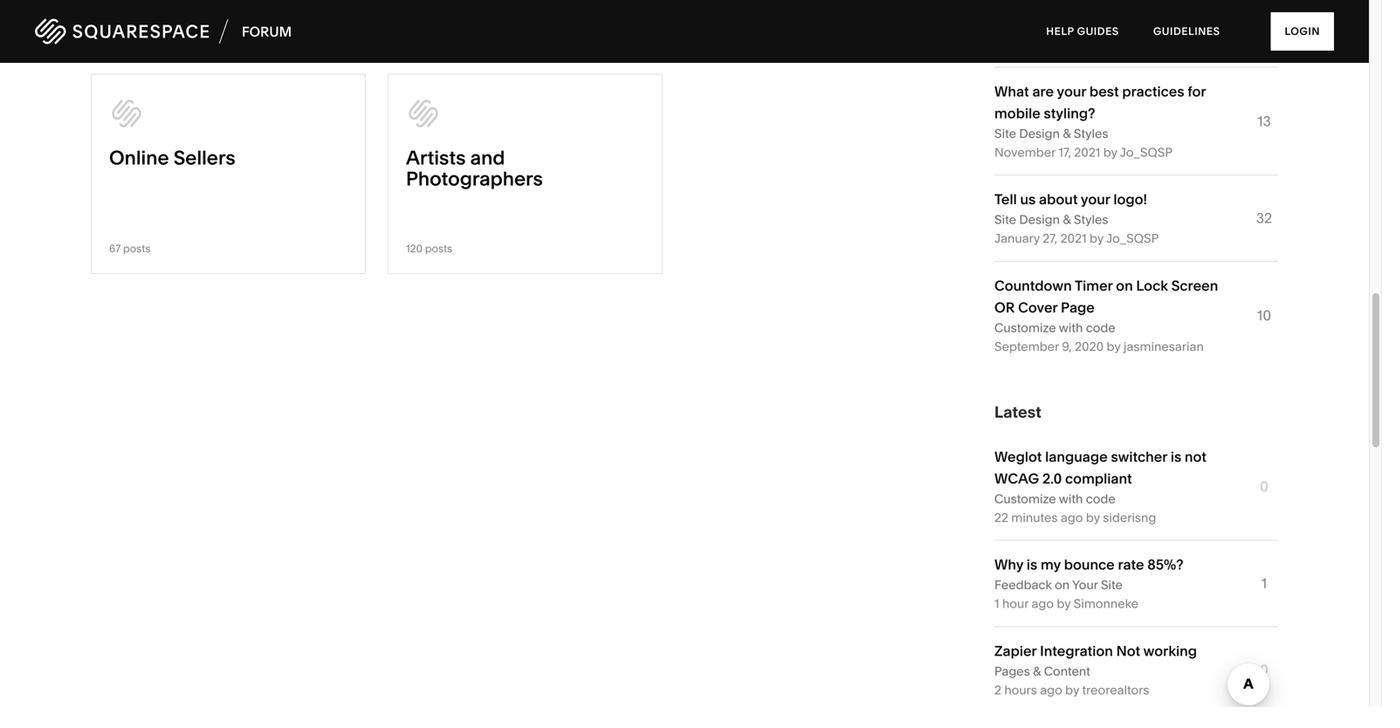 Task type: describe. For each thing, give the bounding box(es) containing it.
site design & styles link for &
[[995, 212, 1109, 227]]

by inside countdown timer on lock screen or cover page customize with code september 9, 2020 by jasminesarian
[[1107, 339, 1121, 354]]

2021 inside getting started with squarespace september 22, 2021 by jo_sqsp
[[1082, 37, 1108, 52]]

help
[[1046, 25, 1074, 38]]

logo!
[[1114, 191, 1147, 208]]

lock
[[1137, 277, 1168, 294]]

27,
[[1043, 231, 1058, 246]]

not
[[1185, 448, 1207, 465]]

by inside "tell us about your logo! site design & styles january 27, 2021 by jo_sqsp"
[[1090, 231, 1104, 246]]

by inside weglot language switcher is not wcag 2.0 compliant customize with code 22 minutes ago by siderisng
[[1086, 510, 1100, 525]]

is inside weglot language switcher is not wcag 2.0 compliant customize with code 22 minutes ago by siderisng
[[1171, 448, 1182, 465]]

what
[[995, 83, 1029, 100]]

22,
[[1062, 37, 1079, 52]]

styles inside "tell us about your logo! site design & styles january 27, 2021 by jo_sqsp"
[[1074, 212, 1109, 227]]

practices
[[1123, 83, 1185, 100]]

simonneke
[[1074, 597, 1139, 611]]

jo_sqsp inside getting started with squarespace september 22, 2021 by jo_sqsp
[[1128, 37, 1180, 52]]

2021 inside "tell us about your logo! site design & styles january 27, 2021 by jo_sqsp"
[[1061, 231, 1087, 246]]

ago inside weglot language switcher is not wcag 2.0 compliant customize with code 22 minutes ago by siderisng
[[1061, 510, 1083, 525]]

cover
[[1018, 299, 1058, 316]]

weglot
[[995, 448, 1042, 465]]

siderisng link
[[1103, 510, 1157, 525]]

timer
[[1075, 277, 1113, 294]]

content
[[1044, 664, 1091, 679]]

integration
[[1040, 643, 1113, 660]]

september inside countdown timer on lock screen or cover page customize with code september 9, 2020 by jasminesarian
[[995, 339, 1059, 354]]

zapier
[[995, 643, 1037, 660]]

guides
[[1077, 25, 1119, 38]]

13
[[1258, 112, 1271, 130]]

0 vertical spatial jo_sqsp link
[[1128, 37, 1180, 52]]

code for compliant
[[1086, 492, 1116, 506]]

why is my bounce rate 85%? link
[[995, 556, 1184, 574]]

feedback on your site link
[[995, 578, 1123, 593]]

best
[[1090, 83, 1119, 100]]

weglot language switcher is not wcag 2.0 compliant customize with code 22 minutes ago by siderisng
[[995, 448, 1207, 525]]

5,540
[[109, 20, 136, 33]]

january
[[995, 231, 1040, 246]]

countdown timer on lock screen or cover page customize with code september 9, 2020 by jasminesarian
[[995, 277, 1219, 354]]

working
[[1144, 643, 1197, 660]]

guidelines
[[1153, 25, 1220, 38]]

started
[[1041, 18, 1083, 33]]

site design & styles link for styling?
[[995, 126, 1109, 141]]

hour
[[1003, 597, 1029, 611]]

2
[[995, 683, 1002, 698]]

67
[[109, 242, 121, 255]]

treorealtors link
[[1082, 683, 1150, 698]]

0 for zapier integration not working
[[1260, 661, 1269, 679]]

9,
[[1062, 339, 1072, 354]]

why
[[995, 556, 1024, 574]]

& inside what are your best practices for mobile styling? site design & styles november 17, 2021 by jo_sqsp
[[1063, 126, 1071, 141]]

zapier integration not working link
[[995, 643, 1197, 660]]

not
[[1117, 643, 1141, 660]]

jo_sqsp inside "tell us about your logo! site design & styles january 27, 2021 by jo_sqsp"
[[1106, 231, 1159, 246]]

simonneke link
[[1074, 597, 1139, 611]]

or
[[995, 299, 1015, 316]]

85%?
[[1148, 556, 1184, 574]]

tell
[[995, 191, 1017, 208]]

your
[[1072, 578, 1098, 593]]

customize for or
[[995, 321, 1056, 335]]

17,
[[1059, 145, 1071, 160]]

screen
[[1172, 277, 1219, 294]]

minutes
[[1012, 510, 1058, 525]]

rate
[[1118, 556, 1145, 574]]

help guides
[[1046, 25, 1119, 38]]

what are your best practices for mobile styling? site design & styles november 17, 2021 by jo_sqsp
[[995, 83, 1206, 160]]

pages
[[995, 664, 1030, 679]]

getting
[[995, 18, 1038, 33]]

jo_sqsp link for practices
[[1120, 145, 1173, 160]]

online sellers link
[[109, 146, 348, 186]]

by inside getting started with squarespace september 22, 2021 by jo_sqsp
[[1111, 37, 1125, 52]]

switcher
[[1111, 448, 1168, 465]]

artists and photographers
[[406, 146, 543, 191]]

latest
[[995, 402, 1042, 422]]

guidelines link
[[1138, 9, 1236, 54]]

photographers
[[406, 167, 543, 191]]

32
[[1257, 210, 1273, 227]]

help guides link
[[1031, 9, 1135, 54]]

artists
[[406, 146, 466, 169]]

jasminesarian
[[1124, 339, 1204, 354]]

are
[[1033, 83, 1054, 100]]

treorealtors
[[1082, 683, 1150, 698]]

online
[[109, 146, 169, 169]]

siderisng
[[1103, 510, 1157, 525]]

getting started with squarespace link
[[995, 18, 1191, 33]]

for
[[1188, 83, 1206, 100]]



Task type: vqa. For each thing, say whether or not it's contained in the screenshot.
the left 'BUT'
no



Task type: locate. For each thing, give the bounding box(es) containing it.
your inside "tell us about your logo! site design & styles january 27, 2021 by jo_sqsp"
[[1081, 191, 1110, 208]]

online sellers
[[109, 146, 236, 169]]

1 inside why is my bounce rate 85%? feedback on your site 1 hour ago by simonneke
[[995, 597, 1000, 611]]

1 horizontal spatial 1
[[1262, 575, 1267, 592]]

tell us about your logo! site design & styles january 27, 2021 by jo_sqsp
[[995, 191, 1159, 246]]

2 vertical spatial site
[[1101, 578, 1123, 593]]

site inside "tell us about your logo! site design & styles january 27, 2021 by jo_sqsp"
[[995, 212, 1017, 227]]

jo_sqsp down logo!
[[1106, 231, 1159, 246]]

site up simonneke link
[[1101, 578, 1123, 593]]

jo_sqsp link down logo!
[[1106, 231, 1159, 246]]

by inside zapier integration not working pages & content 2 hours ago by treorealtors
[[1066, 683, 1080, 698]]

jo_sqsp link up logo!
[[1120, 145, 1173, 160]]

site down tell
[[995, 212, 1017, 227]]

pages & content link
[[995, 664, 1091, 679]]

jo_sqsp down squarespace at the top of page
[[1128, 37, 1180, 52]]

jo_sqsp link down squarespace at the top of page
[[1128, 37, 1180, 52]]

customize with code link down 2.0
[[995, 492, 1116, 506]]

1 0 from the top
[[1260, 478, 1269, 495]]

about
[[1039, 191, 1078, 208]]

2 vertical spatial jo_sqsp link
[[1106, 231, 1159, 246]]

1 vertical spatial site design & styles link
[[995, 212, 1109, 227]]

0 horizontal spatial on
[[1055, 578, 1070, 593]]

site design & styles link up 27,
[[995, 212, 1109, 227]]

posts for artists and photographers
[[425, 242, 452, 255]]

1 vertical spatial 1
[[995, 597, 1000, 611]]

& up 17,
[[1063, 126, 1071, 141]]

1 vertical spatial customize with code link
[[995, 492, 1116, 506]]

september down the "getting"
[[995, 37, 1059, 52]]

countdown timer on lock screen or cover page link
[[995, 277, 1219, 316]]

jasminesarian link
[[1124, 339, 1204, 354]]

your left logo!
[[1081, 191, 1110, 208]]

design inside what are your best practices for mobile styling? site design & styles november 17, 2021 by jo_sqsp
[[1019, 126, 1060, 141]]

0 horizontal spatial is
[[1027, 556, 1038, 574]]

page
[[1061, 299, 1095, 316]]

wcag
[[995, 470, 1039, 487]]

your up styling?
[[1057, 83, 1087, 100]]

2 design from the top
[[1019, 212, 1060, 227]]

sellers
[[174, 146, 236, 169]]

language
[[1045, 448, 1108, 465]]

weglot language switcher is not wcag 2.0 compliant link
[[995, 448, 1207, 487]]

2 0 from the top
[[1260, 661, 1269, 679]]

styling?
[[1044, 105, 1096, 122]]

customize inside countdown timer on lock screen or cover page customize with code september 9, 2020 by jasminesarian
[[995, 321, 1056, 335]]

2 vertical spatial jo_sqsp
[[1106, 231, 1159, 246]]

ago down pages & content link
[[1040, 683, 1063, 698]]

site design & styles link
[[995, 126, 1109, 141], [995, 212, 1109, 227]]

1
[[1262, 575, 1267, 592], [995, 597, 1000, 611]]

0 vertical spatial your
[[1057, 83, 1087, 100]]

2021 right 27,
[[1061, 231, 1087, 246]]

and
[[470, 146, 505, 169]]

0 for weglot language switcher is not wcag 2.0 compliant
[[1260, 478, 1269, 495]]

with inside countdown timer on lock screen or cover page customize with code september 9, 2020 by jasminesarian
[[1059, 321, 1083, 335]]

bounce
[[1064, 556, 1115, 574]]

0 horizontal spatial 1
[[995, 597, 1000, 611]]

2020
[[1075, 339, 1104, 354]]

0 vertical spatial is
[[1171, 448, 1182, 465]]

squarespace forum image
[[35, 16, 292, 47]]

what are your best practices for mobile styling? link
[[995, 83, 1206, 122]]

&
[[1063, 126, 1071, 141], [1063, 212, 1071, 227], [1033, 664, 1041, 679]]

0 vertical spatial design
[[1019, 126, 1060, 141]]

0 vertical spatial september
[[995, 37, 1059, 52]]

1 vertical spatial on
[[1055, 578, 1070, 593]]

is
[[1171, 448, 1182, 465], [1027, 556, 1038, 574]]

code
[[1086, 321, 1116, 335], [1086, 492, 1116, 506]]

countdown
[[995, 277, 1072, 294]]

september inside getting started with squarespace september 22, 2021 by jo_sqsp
[[995, 37, 1059, 52]]

getting started with squarespace september 22, 2021 by jo_sqsp
[[995, 18, 1191, 52]]

0 vertical spatial 2021
[[1082, 37, 1108, 52]]

customize with code link
[[995, 321, 1116, 335], [995, 492, 1116, 506]]

1 horizontal spatial is
[[1171, 448, 1182, 465]]

2 vertical spatial &
[[1033, 664, 1041, 679]]

1 styles from the top
[[1074, 126, 1109, 141]]

by left "siderisng" at the right of the page
[[1086, 510, 1100, 525]]

my
[[1041, 556, 1061, 574]]

code inside countdown timer on lock screen or cover page customize with code september 9, 2020 by jasminesarian
[[1086, 321, 1116, 335]]

0 vertical spatial jo_sqsp
[[1128, 37, 1180, 52]]

squarespace
[[1115, 18, 1191, 33]]

is inside why is my bounce rate 85%? feedback on your site 1 hour ago by simonneke
[[1027, 556, 1038, 574]]

by right 17,
[[1104, 145, 1118, 160]]

67 posts
[[109, 242, 151, 255]]

1 vertical spatial september
[[995, 339, 1059, 354]]

2 styles from the top
[[1074, 212, 1109, 227]]

design up the november
[[1019, 126, 1060, 141]]

with for compliant
[[1059, 492, 1083, 506]]

by right 27,
[[1090, 231, 1104, 246]]

0 vertical spatial code
[[1086, 321, 1116, 335]]

1 vertical spatial ago
[[1032, 597, 1054, 611]]

with
[[1086, 18, 1112, 33]]

0 vertical spatial with
[[1059, 321, 1083, 335]]

posts
[[138, 20, 166, 33], [123, 242, 151, 255], [425, 242, 452, 255]]

with down 2.0
[[1059, 492, 1083, 506]]

site inside what are your best practices for mobile styling? site design & styles november 17, 2021 by jo_sqsp
[[995, 126, 1017, 141]]

why is my bounce rate 85%? feedback on your site 1 hour ago by simonneke
[[995, 556, 1184, 611]]

by down feedback on your site link
[[1057, 597, 1071, 611]]

1 vertical spatial site
[[995, 212, 1017, 227]]

site design & styles link up 17,
[[995, 126, 1109, 141]]

1 vertical spatial &
[[1063, 212, 1071, 227]]

1 vertical spatial 2021
[[1074, 145, 1101, 160]]

ago inside zapier integration not working pages & content 2 hours ago by treorealtors
[[1040, 683, 1063, 698]]

customize
[[995, 321, 1056, 335], [995, 492, 1056, 506]]

on inside why is my bounce rate 85%? feedback on your site 1 hour ago by simonneke
[[1055, 578, 1070, 593]]

2021 inside what are your best practices for mobile styling? site design & styles november 17, 2021 by jo_sqsp
[[1074, 145, 1101, 160]]

120
[[406, 242, 423, 255]]

1 vertical spatial code
[[1086, 492, 1116, 506]]

by right 2020
[[1107, 339, 1121, 354]]

5,540 posts
[[109, 20, 166, 33]]

ago down feedback on your site link
[[1032, 597, 1054, 611]]

tell us about your logo! link
[[995, 191, 1147, 208]]

1 horizontal spatial on
[[1116, 277, 1133, 294]]

styles down the tell us about your logo! link on the top of the page
[[1074, 212, 1109, 227]]

your inside what are your best practices for mobile styling? site design & styles november 17, 2021 by jo_sqsp
[[1057, 83, 1087, 100]]

2 customize from the top
[[995, 492, 1056, 506]]

0 vertical spatial on
[[1116, 277, 1133, 294]]

september
[[995, 37, 1059, 52], [995, 339, 1059, 354]]

2021 down getting started with squarespace link
[[1082, 37, 1108, 52]]

ago
[[1061, 510, 1083, 525], [1032, 597, 1054, 611], [1040, 683, 1063, 698]]

customize with code link for 2.0
[[995, 492, 1116, 506]]

2 with from the top
[[1059, 492, 1083, 506]]

artists and photographers link
[[406, 146, 644, 207]]

0 vertical spatial 1
[[1262, 575, 1267, 592]]

2.0
[[1043, 470, 1062, 487]]

1 vertical spatial design
[[1019, 212, 1060, 227]]

jo_sqsp inside what are your best practices for mobile styling? site design & styles november 17, 2021 by jo_sqsp
[[1120, 145, 1173, 160]]

posts right 5,540
[[138, 20, 166, 33]]

0 vertical spatial styles
[[1074, 126, 1109, 141]]

customize with code link for cover
[[995, 321, 1116, 335]]

is left the not
[[1171, 448, 1182, 465]]

design up 27,
[[1019, 212, 1060, 227]]

ago inside why is my bounce rate 85%? feedback on your site 1 hour ago by simonneke
[[1032, 597, 1054, 611]]

0 vertical spatial site design & styles link
[[995, 126, 1109, 141]]

your
[[1057, 83, 1087, 100], [1081, 191, 1110, 208]]

site down mobile
[[995, 126, 1017, 141]]

posts right 120
[[425, 242, 452, 255]]

design inside "tell us about your logo! site design & styles january 27, 2021 by jo_sqsp"
[[1019, 212, 1060, 227]]

code inside weglot language switcher is not wcag 2.0 compliant customize with code 22 minutes ago by siderisng
[[1086, 492, 1116, 506]]

1 vertical spatial with
[[1059, 492, 1083, 506]]

with up 9,
[[1059, 321, 1083, 335]]

0 vertical spatial site
[[995, 126, 1017, 141]]

1 design from the top
[[1019, 126, 1060, 141]]

compliant
[[1065, 470, 1132, 487]]

2021
[[1082, 37, 1108, 52], [1074, 145, 1101, 160], [1061, 231, 1087, 246]]

by inside why is my bounce rate 85%? feedback on your site 1 hour ago by simonneke
[[1057, 597, 1071, 611]]

2 vertical spatial 2021
[[1061, 231, 1087, 246]]

feedback
[[995, 578, 1052, 593]]

customize with code link up 9,
[[995, 321, 1116, 335]]

login link
[[1271, 12, 1334, 51]]

posts right 67
[[123, 242, 151, 255]]

1 vertical spatial 0
[[1260, 661, 1269, 679]]

code for page
[[1086, 321, 1116, 335]]

jo_sqsp link
[[1128, 37, 1180, 52], [1120, 145, 1173, 160], [1106, 231, 1159, 246]]

& down the tell us about your logo! link on the top of the page
[[1063, 212, 1071, 227]]

2021 right 17,
[[1074, 145, 1101, 160]]

styles
[[1074, 126, 1109, 141], [1074, 212, 1109, 227]]

1 vertical spatial jo_sqsp link
[[1120, 145, 1173, 160]]

with inside weglot language switcher is not wcag 2.0 compliant customize with code 22 minutes ago by siderisng
[[1059, 492, 1083, 506]]

1 vertical spatial styles
[[1074, 212, 1109, 227]]

0
[[1260, 478, 1269, 495], [1260, 661, 1269, 679]]

code up 2020
[[1086, 321, 1116, 335]]

2 site design & styles link from the top
[[995, 212, 1109, 227]]

1 code from the top
[[1086, 321, 1116, 335]]

with
[[1059, 321, 1083, 335], [1059, 492, 1083, 506]]

jo_sqsp link for logo!
[[1106, 231, 1159, 246]]

by down with
[[1111, 37, 1125, 52]]

10
[[1257, 307, 1272, 324]]

site
[[995, 126, 1017, 141], [995, 212, 1017, 227], [1101, 578, 1123, 593]]

1 vertical spatial your
[[1081, 191, 1110, 208]]

styles down styling?
[[1074, 126, 1109, 141]]

1 with from the top
[[1059, 321, 1083, 335]]

mobile
[[995, 105, 1041, 122]]

0 vertical spatial 0
[[1260, 478, 1269, 495]]

0 vertical spatial &
[[1063, 126, 1071, 141]]

2 vertical spatial ago
[[1040, 683, 1063, 698]]

on
[[1116, 277, 1133, 294], [1055, 578, 1070, 593]]

22
[[995, 510, 1009, 525]]

zapier integration not working pages & content 2 hours ago by treorealtors
[[995, 643, 1197, 698]]

& right pages
[[1033, 664, 1041, 679]]

hours
[[1005, 683, 1037, 698]]

by down content
[[1066, 683, 1080, 698]]

is left my
[[1027, 556, 1038, 574]]

0 vertical spatial customize
[[995, 321, 1056, 335]]

november
[[995, 145, 1056, 160]]

on left 'your'
[[1055, 578, 1070, 593]]

1 vertical spatial customize
[[995, 492, 1056, 506]]

us
[[1020, 191, 1036, 208]]

1 site design & styles link from the top
[[995, 126, 1109, 141]]

0 vertical spatial customize with code link
[[995, 321, 1116, 335]]

customize up minutes
[[995, 492, 1056, 506]]

september left 9,
[[995, 339, 1059, 354]]

1 vertical spatial jo_sqsp
[[1120, 145, 1173, 160]]

1 vertical spatial is
[[1027, 556, 1038, 574]]

code down compliant
[[1086, 492, 1116, 506]]

1 september from the top
[[995, 37, 1059, 52]]

with for page
[[1059, 321, 1083, 335]]

& inside "tell us about your logo! site design & styles january 27, 2021 by jo_sqsp"
[[1063, 212, 1071, 227]]

on left lock
[[1116, 277, 1133, 294]]

1 customize with code link from the top
[[995, 321, 1116, 335]]

& inside zapier integration not working pages & content 2 hours ago by treorealtors
[[1033, 664, 1041, 679]]

customize down cover
[[995, 321, 1056, 335]]

jo_sqsp up logo!
[[1120, 145, 1173, 160]]

site inside why is my bounce rate 85%? feedback on your site 1 hour ago by simonneke
[[1101, 578, 1123, 593]]

by inside what are your best practices for mobile styling? site design & styles november 17, 2021 by jo_sqsp
[[1104, 145, 1118, 160]]

customize inside weglot language switcher is not wcag 2.0 compliant customize with code 22 minutes ago by siderisng
[[995, 492, 1056, 506]]

styles inside what are your best practices for mobile styling? site design & styles november 17, 2021 by jo_sqsp
[[1074, 126, 1109, 141]]

on inside countdown timer on lock screen or cover page customize with code september 9, 2020 by jasminesarian
[[1116, 277, 1133, 294]]

0 vertical spatial ago
[[1061, 510, 1083, 525]]

2 customize with code link from the top
[[995, 492, 1116, 506]]

2 code from the top
[[1086, 492, 1116, 506]]

120 posts
[[406, 242, 452, 255]]

posts for online sellers
[[123, 242, 151, 255]]

2 september from the top
[[995, 339, 1059, 354]]

customize for wcag
[[995, 492, 1056, 506]]

ago right minutes
[[1061, 510, 1083, 525]]

1 customize from the top
[[995, 321, 1056, 335]]



